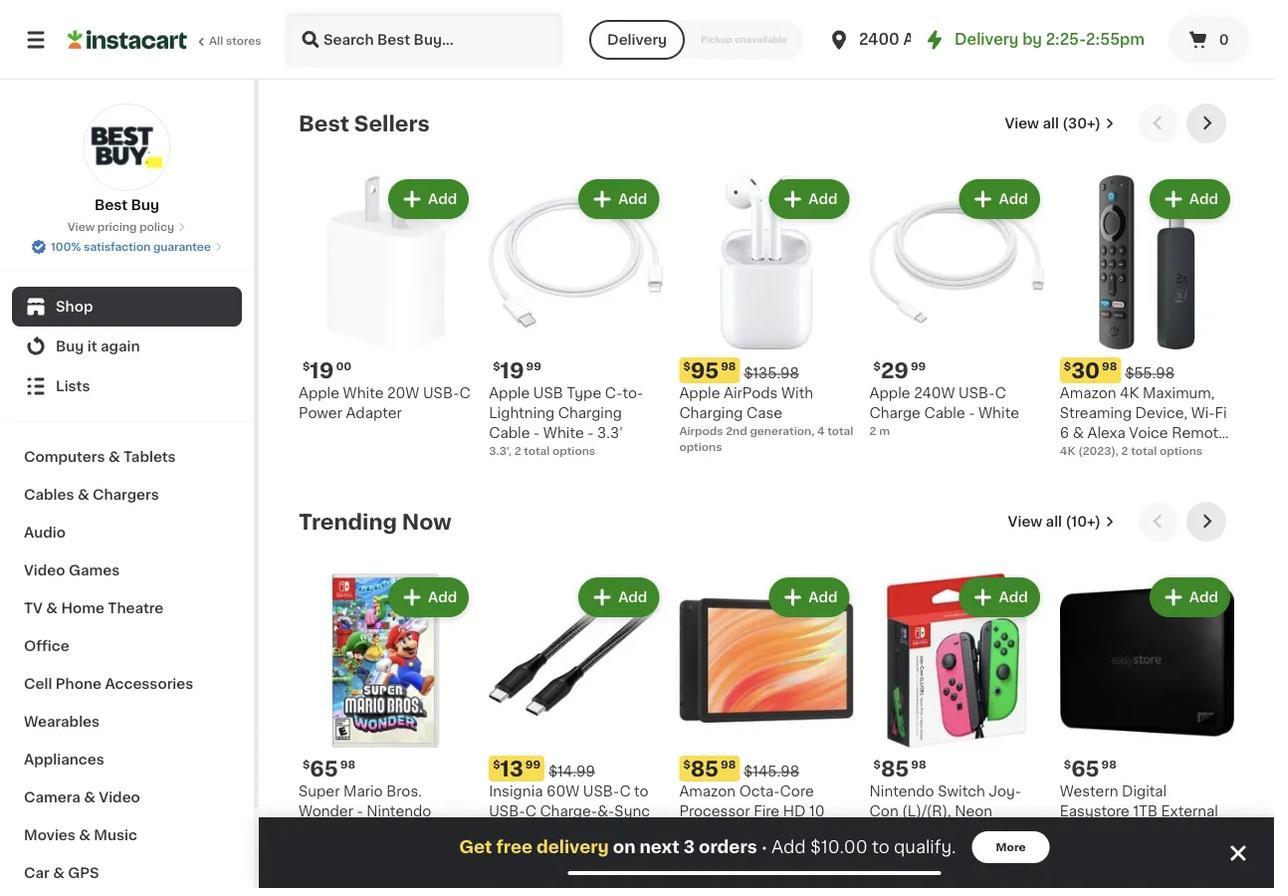 Task type: locate. For each thing, give the bounding box(es) containing it.
$ 65 98 up western
[[1064, 759, 1117, 779]]

0 vertical spatial neon
[[955, 805, 993, 819]]

add for airpods
[[809, 192, 838, 206]]

view all (30+)
[[1005, 117, 1101, 130]]

usb- inside apple 240w usb-c charge cable - white 2 m
[[959, 387, 996, 401]]

$ inside "$ 85 98"
[[874, 760, 881, 770]]

options down remote
[[1160, 446, 1203, 457]]

0 vertical spatial usb
[[534, 387, 563, 401]]

black inside western digital easystore 1tb external usb 3.0 portable drive - black
[[1060, 845, 1099, 859]]

99 right the 29
[[911, 361, 926, 372]]

99 inside $ 13 99 $14.99 insignia 60w usb-c to usb-c charge-&-sync braided cable - black 10 ft
[[526, 760, 541, 770]]

all inside "popup button"
[[1046, 515, 1063, 529]]

0 vertical spatial white
[[343, 387, 384, 401]]

3
[[684, 839, 695, 856]]

2 vertical spatial white
[[544, 426, 584, 440]]

65
[[310, 759, 338, 779], [1072, 759, 1100, 779]]

by
[[1023, 32, 1043, 47]]

c right 240w
[[996, 387, 1007, 401]]

lightning
[[489, 407, 555, 420]]

add inside treatment tracker modal dialog
[[772, 839, 806, 856]]

1 $ 65 98 from the left
[[303, 759, 356, 779]]

99 inside $ 29 99
[[911, 361, 926, 372]]

usb- right 20w
[[423, 387, 460, 401]]

shop
[[56, 300, 93, 314]]

apple usb type c-to- lightning charging cable - white - 3.3' 3.3', 2 total options
[[489, 387, 644, 457]]

4k down $55.98
[[1120, 387, 1140, 401]]

view inside "popup button"
[[1008, 515, 1043, 529]]

cable inside the apple usb type c-to- lightning charging cable - white - 3.3' 3.3', 2 total options
[[489, 426, 530, 440]]

1 horizontal spatial 4
[[1006, 844, 1013, 855]]

apple inside apple 240w usb-c charge cable - white 2 m
[[870, 387, 911, 401]]

1 horizontal spatial amazon
[[1060, 387, 1117, 401]]

1 19 from the left
[[310, 360, 334, 381]]

camera
[[24, 791, 81, 805]]

1 horizontal spatial 65
[[1072, 759, 1100, 779]]

- down &- on the bottom left of page
[[592, 825, 598, 839]]

charging down type in the top of the page
[[559, 407, 622, 420]]

buy it again link
[[12, 327, 242, 366]]

85 up processor
[[691, 759, 719, 779]]

& for tablets
[[108, 450, 120, 464]]

options down type in the top of the page
[[553, 446, 596, 457]]

$ up 'insignia'
[[493, 760, 500, 770]]

usb inside western digital easystore 1tb external usb 3.0 portable drive - black
[[1060, 825, 1090, 839]]

video up music
[[99, 791, 140, 805]]

1 horizontal spatial $ 65 98
[[1064, 759, 1117, 779]]

0 vertical spatial to
[[634, 785, 649, 799]]

1 65 from the left
[[310, 759, 338, 779]]

usb up 1000gb
[[1060, 825, 1090, 839]]

cable down 240w
[[925, 407, 966, 420]]

0 vertical spatial 4k
[[1120, 387, 1140, 401]]

item carousel region
[[299, 104, 1235, 486], [299, 502, 1235, 884]]

black up the "on"
[[602, 825, 640, 839]]

apple up lightning
[[489, 387, 530, 401]]

0 vertical spatial black
[[602, 825, 640, 839]]

apple up power
[[299, 387, 340, 401]]

type
[[567, 387, 602, 401]]

0 horizontal spatial black
[[602, 825, 640, 839]]

$135.98
[[744, 367, 800, 381]]

$ 13 99 $14.99 insignia 60w usb-c to usb-c charge-&-sync braided cable - black 10 ft
[[489, 759, 650, 855]]

nintendo inside nintendo switch joy- con (l)/(r), neon pink/neon green neon pink/neon green, 4 total options
[[870, 785, 935, 799]]

$55.98
[[1126, 367, 1175, 381]]

$ inside $ 95 98
[[684, 361, 691, 372]]

1 vertical spatial nintendo
[[367, 805, 432, 819]]

$ 65 98 for super mario bros. wonder - nintendo switch
[[303, 759, 356, 779]]

buy left it
[[56, 340, 84, 354]]

1 horizontal spatial fire
[[1060, 446, 1086, 460]]

13
[[500, 759, 524, 779]]

4 right green,
[[1006, 844, 1013, 855]]

c up sync
[[620, 785, 631, 799]]

20w
[[387, 387, 420, 401]]

main content
[[259, 80, 1275, 889]]

98 left $145.98
[[721, 760, 736, 770]]

total
[[828, 426, 854, 437], [524, 446, 550, 457], [1132, 446, 1157, 457], [1016, 844, 1042, 855]]

delivery inside "button"
[[607, 33, 667, 47]]

1 vertical spatial 4
[[1006, 844, 1013, 855]]

pink/neon down (l)/(r),
[[903, 844, 962, 855]]

charge
[[870, 407, 921, 420]]

black inside $ 13 99 $14.99 insignia 60w usb-c to usb-c charge-&-sync braided cable - black 10 ft
[[602, 825, 640, 839]]

0 horizontal spatial charging
[[559, 407, 622, 420]]

white inside apple white 20w usb-c power adapter
[[343, 387, 384, 401]]

1 vertical spatial usb
[[1060, 825, 1090, 839]]

add button for mario
[[390, 580, 467, 615]]

6
[[1060, 426, 1070, 440]]

2400 aviation dr
[[859, 32, 988, 47]]

1 horizontal spatial buy
[[131, 198, 159, 212]]

best for best buy
[[95, 198, 128, 212]]

0 horizontal spatial amazon
[[680, 785, 736, 799]]

add button for 30
[[1152, 181, 1229, 217]]

100% satisfaction guarantee
[[51, 241, 211, 252]]

amazon up streaming
[[1060, 387, 1117, 401]]

1 vertical spatial pink/neon
[[903, 844, 962, 855]]

charging inside the apple usb type c-to- lightning charging cable - white - 3.3' 3.3', 2 total options
[[559, 407, 622, 420]]

95
[[691, 360, 719, 381]]

view pricing policy
[[68, 222, 174, 233]]

video games
[[24, 564, 120, 578]]

85 inside $ 85 98 $145.98 amazon octa-core processor fire hd 10 tablet black, 32gb
[[691, 759, 719, 779]]

options down qualify.
[[870, 860, 913, 871]]

0 horizontal spatial usb
[[534, 387, 563, 401]]

pink/neon
[[870, 825, 943, 839], [903, 844, 962, 855]]

0 horizontal spatial fire
[[754, 805, 780, 819]]

white
[[343, 387, 384, 401], [979, 407, 1020, 420], [544, 426, 584, 440]]

4k (2023), 2 total options
[[1060, 446, 1203, 457]]

1 vertical spatial 10
[[489, 844, 502, 855]]

$ 65 98 for western digital easystore 1tb external usb 3.0 portable drive - black
[[1064, 759, 1117, 779]]

1 horizontal spatial charging
[[680, 407, 743, 420]]

2:55pm
[[1087, 32, 1145, 47]]

black,
[[680, 844, 714, 855]]

& left tablets
[[108, 450, 120, 464]]

- right charge
[[969, 407, 975, 420]]

1 vertical spatial cable
[[489, 426, 530, 440]]

to inside $ 13 99 $14.99 insignia 60w usb-c to usb-c charge-&-sync braided cable - black 10 ft
[[634, 785, 649, 799]]

video down audio
[[24, 564, 65, 578]]

$145.98
[[744, 765, 800, 779]]

to down con
[[872, 839, 890, 856]]

98 up mario
[[340, 760, 356, 770]]

best
[[299, 113, 349, 134], [95, 198, 128, 212]]

computers
[[24, 450, 105, 464]]

(10+)
[[1066, 515, 1101, 529]]

19 left 00
[[310, 360, 334, 381]]

1 vertical spatial all
[[1046, 515, 1063, 529]]

fire inside $ 85 98 $145.98 amazon octa-core processor fire hd 10 tablet black, 32gb
[[754, 805, 780, 819]]

$ up charge
[[874, 361, 881, 372]]

total inside nintendo switch joy- con (l)/(r), neon pink/neon green neon pink/neon green, 4 total options
[[1016, 844, 1042, 855]]

to inside treatment tracker modal dialog
[[872, 839, 890, 856]]

$ up processor
[[684, 760, 691, 770]]

$14.99
[[549, 765, 595, 779]]

total down voice on the top right of page
[[1132, 446, 1157, 457]]

movies
[[24, 829, 76, 842]]

bros.
[[387, 785, 422, 799]]

$ up airpods
[[684, 361, 691, 372]]

fi
[[1215, 407, 1228, 420]]

-
[[969, 407, 975, 420], [534, 426, 540, 440], [588, 426, 594, 440], [357, 805, 363, 819], [592, 825, 598, 839], [1223, 825, 1229, 839]]

1 horizontal spatial to
[[872, 839, 890, 856]]

65 up western
[[1072, 759, 1100, 779]]

98 right 30
[[1103, 361, 1118, 372]]

instacart logo image
[[68, 28, 187, 52]]

apple 240w usb-c charge cable - white 2 m
[[870, 387, 1020, 437]]

98 inside $ 85 98 $145.98 amazon octa-core processor fire hd 10 tablet black, 32gb
[[721, 760, 736, 770]]

$ inside $ 13 99 $14.99 insignia 60w usb-c to usb-c charge-&-sync braided cable - black 10 ft
[[493, 760, 500, 770]]

0 horizontal spatial video
[[24, 564, 65, 578]]

99 right 13
[[526, 760, 541, 770]]

0 horizontal spatial 65
[[310, 759, 338, 779]]

1 vertical spatial item carousel region
[[299, 502, 1235, 884]]

$ up con
[[874, 760, 881, 770]]

with
[[782, 387, 814, 401]]

98 up (l)/(r),
[[911, 760, 927, 770]]

1 horizontal spatial switch
[[938, 785, 986, 799]]

85
[[691, 759, 719, 779], [881, 759, 909, 779]]

0 horizontal spatial 85
[[691, 759, 719, 779]]

best buy link
[[83, 104, 171, 215]]

1 apple from the left
[[299, 387, 340, 401]]

& right 6
[[1073, 426, 1084, 440]]

19 up lightning
[[500, 360, 524, 381]]

total right green,
[[1016, 844, 1042, 855]]

85 for amazon octa-core processor fire hd 10 tablet
[[691, 759, 719, 779]]

best up the pricing
[[95, 198, 128, 212]]

all left (10+)
[[1046, 515, 1063, 529]]

1 horizontal spatial 4k
[[1120, 387, 1140, 401]]

buy
[[131, 198, 159, 212], [56, 340, 84, 354]]

2 right the 3.3', on the bottom left of the page
[[514, 446, 521, 457]]

0 vertical spatial 10
[[810, 805, 825, 819]]

2 65 from the left
[[1072, 759, 1100, 779]]

85 for 85
[[881, 759, 909, 779]]

amazon inside $ 30 98 $55.98 amazon 4k maximum, streaming device, wi-fi 6 & alexa voice remote fire tv stick
[[1060, 387, 1117, 401]]

apple down 95 at the right of page
[[680, 387, 720, 401]]

0 horizontal spatial cable
[[489, 426, 530, 440]]

c right 20w
[[460, 387, 471, 401]]

tv & home theatre link
[[12, 590, 242, 627]]

switch inside nintendo switch joy- con (l)/(r), neon pink/neon green neon pink/neon green, 4 total options
[[938, 785, 986, 799]]

charging up airpods
[[680, 407, 743, 420]]

2 apple from the left
[[680, 387, 720, 401]]

0 vertical spatial 4
[[818, 426, 825, 437]]

1 horizontal spatial neon
[[955, 805, 993, 819]]

apple inside apple airpods with charging case airpods 2nd generation, 4 total options
[[680, 387, 720, 401]]

2 item carousel region from the top
[[299, 502, 1235, 884]]

1 item carousel region from the top
[[299, 104, 1235, 486]]

0 horizontal spatial switch
[[299, 825, 346, 839]]

3.3',
[[489, 446, 512, 457]]

0 horizontal spatial buy
[[56, 340, 84, 354]]

neon down con
[[870, 844, 900, 855]]

0 horizontal spatial neon
[[870, 844, 900, 855]]

0 horizontal spatial tv
[[24, 601, 43, 615]]

None search field
[[285, 12, 564, 68]]

1 horizontal spatial 85
[[881, 759, 909, 779]]

0 vertical spatial view
[[1005, 117, 1040, 130]]

western digital easystore 1tb external usb 3.0 portable drive - black
[[1060, 785, 1229, 859]]

85 up con
[[881, 759, 909, 779]]

item carousel region containing best sellers
[[299, 104, 1235, 486]]

- inside western digital easystore 1tb external usb 3.0 portable drive - black
[[1223, 825, 1229, 839]]

$ up lightning
[[493, 361, 500, 372]]

sellers
[[354, 113, 430, 134]]

$ 65 98 up super
[[303, 759, 356, 779]]

cable inside apple 240w usb-c charge cable - white 2 m
[[925, 407, 966, 420]]

2 vertical spatial cable
[[547, 825, 588, 839]]

to up sync
[[634, 785, 649, 799]]

- left 3.3'
[[588, 426, 594, 440]]

1 vertical spatial black
[[1060, 845, 1099, 859]]

view up 100%
[[68, 222, 95, 233]]

- down mario
[[357, 805, 363, 819]]

add button for 13
[[581, 580, 658, 615]]

best buy
[[95, 198, 159, 212]]

service type group
[[590, 20, 804, 60]]

1 charging from the left
[[680, 407, 743, 420]]

2 85 from the left
[[881, 759, 909, 779]]

amazon for 30
[[1060, 387, 1117, 401]]

0 vertical spatial amazon
[[1060, 387, 1117, 401]]

buy inside 'link'
[[56, 340, 84, 354]]

1 horizontal spatial tv
[[1090, 446, 1108, 460]]

0 horizontal spatial white
[[343, 387, 384, 401]]

cable up the 3.3', on the bottom left of the page
[[489, 426, 530, 440]]

1 vertical spatial buy
[[56, 340, 84, 354]]

65 up super
[[310, 759, 338, 779]]

0 vertical spatial tv
[[1090, 446, 1108, 460]]

$ up western
[[1064, 760, 1072, 770]]

2 left m
[[870, 426, 877, 437]]

10 inside $ 85 98 $145.98 amazon octa-core processor fire hd 10 tablet black, 32gb
[[810, 805, 825, 819]]

0 horizontal spatial $ 65 98
[[303, 759, 356, 779]]

0 horizontal spatial 4k
[[1060, 446, 1076, 457]]

0 vertical spatial switch
[[938, 785, 986, 799]]

phone
[[56, 677, 102, 691]]

1 vertical spatial white
[[979, 407, 1020, 420]]

19
[[310, 360, 334, 381], [500, 360, 524, 381]]

product group
[[299, 175, 473, 423], [489, 175, 664, 459], [680, 175, 854, 455], [870, 175, 1044, 439], [1060, 175, 1235, 460], [299, 574, 473, 858], [489, 574, 664, 858], [680, 574, 854, 858], [870, 574, 1044, 874], [1060, 574, 1235, 859]]

2 horizontal spatial cable
[[925, 407, 966, 420]]

buy up policy
[[131, 198, 159, 212]]

more button
[[973, 832, 1050, 863]]

options inside apple airpods with charging case airpods 2nd generation, 4 total options
[[680, 442, 723, 453]]

apple for apple 240w usb-c charge cable - white 2 m
[[870, 387, 911, 401]]

2 charging from the left
[[559, 407, 622, 420]]

1 horizontal spatial white
[[544, 426, 584, 440]]

nintendo down "$ 85 98"
[[870, 785, 935, 799]]

1 horizontal spatial 2
[[870, 426, 877, 437]]

dr
[[970, 32, 988, 47]]

apple up charge
[[870, 387, 911, 401]]

white inside apple 240w usb-c charge cable - white 2 m
[[979, 407, 1020, 420]]

2 horizontal spatial white
[[979, 407, 1020, 420]]

1 horizontal spatial black
[[1060, 845, 1099, 859]]

tv
[[1090, 446, 1108, 460], [24, 601, 43, 615]]

product group containing 95
[[680, 175, 854, 455]]

options inside the apple usb type c-to- lightning charging cable - white - 3.3' 3.3', 2 total options
[[553, 446, 596, 457]]

2 horizontal spatial 2
[[1122, 446, 1129, 457]]

0 vertical spatial item carousel region
[[299, 104, 1235, 486]]

all inside popup button
[[1043, 117, 1059, 130]]

nintendo down "bros."
[[367, 805, 432, 819]]

& left home
[[46, 601, 58, 615]]

10 left 'ft'
[[489, 844, 502, 855]]

1 vertical spatial amazon
[[680, 785, 736, 799]]

& right camera
[[84, 791, 96, 805]]

cables
[[24, 488, 74, 502]]

add for switch
[[999, 591, 1029, 604]]

add for 13
[[619, 591, 648, 604]]

1 vertical spatial neon
[[870, 844, 900, 855]]

usb up lightning
[[534, 387, 563, 401]]

0 horizontal spatial 19
[[310, 360, 334, 381]]

remote
[[1172, 426, 1228, 440]]

0 horizontal spatial delivery
[[607, 33, 667, 47]]

0 horizontal spatial to
[[634, 785, 649, 799]]

best inside best buy link
[[95, 198, 128, 212]]

2 19 from the left
[[500, 360, 524, 381]]

add button for 85
[[771, 580, 848, 615]]

2 $ 65 98 from the left
[[1064, 759, 1117, 779]]

0 button
[[1169, 16, 1251, 64]]

add for 30
[[1190, 192, 1219, 206]]

usb- up &- on the bottom left of page
[[583, 785, 620, 799]]

total right the 3.3', on the bottom left of the page
[[524, 446, 550, 457]]

3.3'
[[598, 426, 623, 440]]

options down airpods
[[680, 442, 723, 453]]

fire down 6
[[1060, 446, 1086, 460]]

best for best sellers
[[299, 113, 349, 134]]

1 horizontal spatial cable
[[547, 825, 588, 839]]

$13.99 original price: $14.99 element
[[489, 756, 664, 782]]

1 vertical spatial fire
[[754, 805, 780, 819]]

10
[[810, 805, 825, 819], [489, 844, 502, 855]]

c inside apple white 20w usb-c power adapter
[[460, 387, 471, 401]]

$ up super
[[303, 760, 310, 770]]

0 horizontal spatial best
[[95, 198, 128, 212]]

0 horizontal spatial 4
[[818, 426, 825, 437]]

best buy logo image
[[83, 104, 171, 191]]

4k down 6
[[1060, 446, 1076, 457]]

white left streaming
[[979, 407, 1020, 420]]

again
[[101, 340, 140, 354]]

apple inside the apple usb type c-to- lightning charging cable - white - 3.3' 3.3', 2 total options
[[489, 387, 530, 401]]

99 for 29
[[911, 361, 926, 372]]

3 apple from the left
[[489, 387, 530, 401]]

switch up (l)/(r),
[[938, 785, 986, 799]]

green,
[[965, 844, 1003, 855]]

1 horizontal spatial delivery
[[955, 32, 1019, 47]]

main content containing best sellers
[[259, 80, 1275, 889]]

home
[[61, 601, 105, 615]]

1 horizontal spatial usb
[[1060, 825, 1090, 839]]

amazon
[[1060, 387, 1117, 401], [680, 785, 736, 799]]

amazon inside $ 85 98 $145.98 amazon octa-core processor fire hd 10 tablet black, 32gb
[[680, 785, 736, 799]]

$ left 00
[[303, 361, 310, 372]]

2 down alexa
[[1122, 446, 1129, 457]]

& inside "link"
[[78, 488, 89, 502]]

$ 19 00
[[303, 360, 352, 381]]

apple for apple white 20w usb-c power adapter
[[299, 387, 340, 401]]

tv down alexa
[[1090, 446, 1108, 460]]

& right car
[[53, 866, 65, 880]]

0 vertical spatial video
[[24, 564, 65, 578]]

all for 65
[[1046, 515, 1063, 529]]

view left (10+)
[[1008, 515, 1043, 529]]

$ inside "$ 19 00"
[[303, 361, 310, 372]]

neon
[[955, 805, 993, 819], [870, 844, 900, 855]]

total left m
[[828, 426, 854, 437]]

4k
[[1120, 387, 1140, 401], [1060, 446, 1076, 457]]

0 horizontal spatial 2
[[514, 446, 521, 457]]

0 vertical spatial cable
[[925, 407, 966, 420]]

theatre
[[108, 601, 164, 615]]

options inside nintendo switch joy- con (l)/(r), neon pink/neon green neon pink/neon green, 4 total options
[[870, 860, 913, 871]]

delivery
[[955, 32, 1019, 47], [607, 33, 667, 47]]

2 vertical spatial view
[[1008, 515, 1043, 529]]

amazon for 85
[[680, 785, 736, 799]]

1 horizontal spatial 10
[[810, 805, 825, 819]]

stores
[[226, 35, 262, 46]]

99 inside $ 19 99
[[526, 361, 542, 372]]

add button for 240w
[[962, 181, 1038, 217]]

65 for western digital easystore 1tb external usb 3.0 portable drive - black
[[1072, 759, 1100, 779]]

cable up delivery at the left bottom of page
[[547, 825, 588, 839]]

1 vertical spatial switch
[[299, 825, 346, 839]]

10 right hd
[[810, 805, 825, 819]]

1 horizontal spatial video
[[99, 791, 140, 805]]

all left (30+)
[[1043, 117, 1059, 130]]

65 for super mario bros. wonder - nintendo switch
[[310, 759, 338, 779]]

apple inside apple white 20w usb-c power adapter
[[299, 387, 340, 401]]

view left (30+)
[[1005, 117, 1040, 130]]

usb- right 240w
[[959, 387, 996, 401]]

0 vertical spatial best
[[299, 113, 349, 134]]

0 horizontal spatial 10
[[489, 844, 502, 855]]

delivery for delivery by 2:25-2:55pm
[[955, 32, 1019, 47]]

1 horizontal spatial best
[[299, 113, 349, 134]]

fire down octa-
[[754, 805, 780, 819]]

1 horizontal spatial nintendo
[[870, 785, 935, 799]]

& for home
[[46, 601, 58, 615]]

white up adapter
[[343, 387, 384, 401]]

1000gb
[[1060, 844, 1106, 855]]

music
[[94, 829, 137, 842]]

pink/neon up qualify.
[[870, 825, 943, 839]]

98 right 95 at the right of page
[[721, 361, 736, 372]]

- right drive at bottom
[[1223, 825, 1229, 839]]

0 vertical spatial nintendo
[[870, 785, 935, 799]]

maximum,
[[1143, 387, 1215, 401]]

&-
[[598, 805, 615, 819]]

0 horizontal spatial nintendo
[[367, 805, 432, 819]]

1 vertical spatial tv
[[24, 601, 43, 615]]

c
[[460, 387, 471, 401], [996, 387, 1007, 401], [620, 785, 631, 799], [526, 805, 537, 819]]

1 85 from the left
[[691, 759, 719, 779]]

4 apple from the left
[[870, 387, 911, 401]]

trending now
[[299, 511, 452, 532]]

1 vertical spatial best
[[95, 198, 128, 212]]

add for 240w
[[999, 192, 1029, 206]]

99 for 13
[[526, 760, 541, 770]]

0 vertical spatial all
[[1043, 117, 1059, 130]]

policy
[[139, 222, 174, 233]]

& for gps
[[53, 866, 65, 880]]

view inside popup button
[[1005, 117, 1040, 130]]

1 horizontal spatial 19
[[500, 360, 524, 381]]

stick
[[1112, 446, 1146, 460]]

tv inside $ 30 98 $55.98 amazon 4k maximum, streaming device, wi-fi 6 & alexa voice remote fire tv stick
[[1090, 446, 1108, 460]]

white down type in the top of the page
[[544, 426, 584, 440]]

0 vertical spatial fire
[[1060, 446, 1086, 460]]

1 vertical spatial to
[[872, 839, 890, 856]]

options
[[680, 442, 723, 453], [553, 446, 596, 457], [1160, 446, 1203, 457], [870, 860, 913, 871]]

neon up green
[[955, 805, 993, 819]]

braided
[[489, 825, 544, 839]]

best left "sellers"
[[299, 113, 349, 134]]

camera & video
[[24, 791, 140, 805]]

240w
[[914, 387, 956, 401]]

& right cables
[[78, 488, 89, 502]]

tv up office
[[24, 601, 43, 615]]



Task type: vqa. For each thing, say whether or not it's contained in the screenshot.
Buy 1, get $50 off off
no



Task type: describe. For each thing, give the bounding box(es) containing it.
product group containing 13
[[489, 574, 664, 858]]

product group containing 29
[[870, 175, 1044, 439]]

add button for airpods
[[771, 181, 848, 217]]

usb- down 'insignia'
[[489, 805, 526, 819]]

apple for apple usb type c-to- lightning charging cable - white - 3.3' 3.3', 2 total options
[[489, 387, 530, 401]]

western
[[1060, 785, 1119, 799]]

- inside $ 13 99 $14.99 insignia 60w usb-c to usb-c charge-&-sync braided cable - black 10 ft
[[592, 825, 598, 839]]

portable
[[1120, 825, 1179, 839]]

99 for 19
[[526, 361, 542, 372]]

add for mario
[[428, 591, 457, 604]]

view for best sellers
[[1005, 117, 1040, 130]]

accessories
[[105, 677, 193, 691]]

2400
[[859, 32, 900, 47]]

delivery by 2:25-2:55pm link
[[923, 28, 1145, 52]]

qualify.
[[894, 839, 957, 856]]

2 inside the apple usb type c-to- lightning charging cable - white - 3.3' 3.3', 2 total options
[[514, 446, 521, 457]]

case
[[747, 407, 783, 420]]

4k inside $ 30 98 $55.98 amazon 4k maximum, streaming device, wi-fi 6 & alexa voice remote fire tv stick
[[1120, 387, 1140, 401]]

buy it again
[[56, 340, 140, 354]]

car
[[24, 866, 50, 880]]

19 for $ 19 00
[[310, 360, 334, 381]]

wonder
[[299, 805, 353, 819]]

tablets
[[123, 450, 176, 464]]

nintendo switch joy- con (l)/(r), neon pink/neon green neon pink/neon green, 4 total options
[[870, 785, 1042, 871]]

0 vertical spatial buy
[[131, 198, 159, 212]]

$30.98 original price: $55.98 element
[[1060, 358, 1235, 384]]

add for 85
[[809, 591, 838, 604]]

& for video
[[84, 791, 96, 805]]

4 inside apple airpods with charging case airpods 2nd generation, 4 total options
[[818, 426, 825, 437]]

apple white 20w usb-c power adapter
[[299, 387, 471, 420]]

mario
[[344, 785, 383, 799]]

super mario bros. wonder - nintendo switch physical
[[299, 785, 432, 855]]

usb- inside apple white 20w usb-c power adapter
[[423, 387, 460, 401]]

satisfaction
[[84, 241, 151, 252]]

external
[[1162, 805, 1219, 819]]

total inside the apple usb type c-to- lightning charging cable - white - 3.3' 3.3', 2 total options
[[524, 446, 550, 457]]

98 inside $ 95 98
[[721, 361, 736, 372]]

appliances link
[[12, 741, 242, 779]]

$85.98 original price: $145.98 element
[[680, 756, 854, 782]]

- down lightning
[[534, 426, 540, 440]]

computers & tablets
[[24, 450, 176, 464]]

view for trending now
[[1008, 515, 1043, 529]]

white inside the apple usb type c-to- lightning charging cable - white - 3.3' 3.3', 2 total options
[[544, 426, 584, 440]]

$ inside $ 19 99
[[493, 361, 500, 372]]

view all (30+) button
[[997, 104, 1123, 143]]

2nd
[[726, 426, 748, 437]]

wearables
[[24, 715, 100, 729]]

1 vertical spatial 4k
[[1060, 446, 1076, 457]]

0 vertical spatial pink/neon
[[870, 825, 943, 839]]

& for chargers
[[78, 488, 89, 502]]

apple for apple airpods with charging case airpods 2nd generation, 4 total options
[[680, 387, 720, 401]]

1 vertical spatial view
[[68, 222, 95, 233]]

shop link
[[12, 287, 242, 327]]

easystore
[[1060, 805, 1130, 819]]

1 vertical spatial video
[[99, 791, 140, 805]]

streaming
[[1060, 407, 1132, 420]]

camera & video link
[[12, 779, 242, 817]]

physical
[[299, 844, 347, 855]]

airpods
[[680, 426, 724, 437]]

& for music
[[79, 829, 91, 842]]

treatment tracker modal dialog
[[259, 818, 1275, 889]]

4 inside nintendo switch joy- con (l)/(r), neon pink/neon green neon pink/neon green, 4 total options
[[1006, 844, 1013, 855]]

guarantee
[[153, 241, 211, 252]]

switch inside super mario bros. wonder - nintendo switch physical
[[299, 825, 346, 839]]

3.0
[[1094, 825, 1116, 839]]

$ 85 98 $145.98 amazon octa-core processor fire hd 10 tablet black, 32gb
[[680, 759, 825, 855]]

(30+)
[[1063, 117, 1101, 130]]

add button for usb
[[581, 181, 658, 217]]

m
[[880, 426, 890, 437]]

apple airpods with charging case airpods 2nd generation, 4 total options
[[680, 387, 854, 453]]

view all (10+)
[[1008, 515, 1101, 529]]

98 inside "$ 85 98"
[[911, 760, 927, 770]]

core
[[780, 785, 814, 799]]

appliances
[[24, 753, 104, 767]]

29
[[881, 360, 909, 381]]

100% satisfaction guarantee button
[[31, 235, 223, 255]]

item carousel region containing trending now
[[299, 502, 1235, 884]]

office link
[[12, 627, 242, 665]]

cell phone accessories
[[24, 677, 193, 691]]

view pricing policy link
[[68, 219, 186, 235]]

cell
[[24, 677, 52, 691]]

charge-
[[540, 805, 598, 819]]

& inside $ 30 98 $55.98 amazon 4k maximum, streaming device, wi-fi 6 & alexa voice remote fire tv stick
[[1073, 426, 1084, 440]]

airpods
[[724, 387, 778, 401]]

2 inside apple 240w usb-c charge cable - white 2 m
[[870, 426, 877, 437]]

hd
[[783, 805, 806, 819]]

32gb
[[717, 844, 748, 855]]

nintendo inside super mario bros. wonder - nintendo switch physical
[[367, 805, 432, 819]]

gps
[[68, 866, 99, 880]]

c up braided
[[526, 805, 537, 819]]

•
[[761, 839, 768, 855]]

add button for switch
[[962, 580, 1038, 615]]

$ 19 99
[[493, 360, 542, 381]]

total inside apple airpods with charging case airpods 2nd generation, 4 total options
[[828, 426, 854, 437]]

fire inside $ 30 98 $55.98 amazon 4k maximum, streaming device, wi-fi 6 & alexa voice remote fire tv stick
[[1060, 446, 1086, 460]]

$ inside $ 29 99
[[874, 361, 881, 372]]

98 inside $ 30 98 $55.98 amazon 4k maximum, streaming device, wi-fi 6 & alexa voice remote fire tv stick
[[1103, 361, 1118, 372]]

delivery for delivery
[[607, 33, 667, 47]]

$95.98 original price: $135.98 element
[[680, 358, 854, 384]]

super
[[299, 785, 340, 799]]

ft
[[504, 844, 514, 855]]

98 up western
[[1102, 760, 1117, 770]]

- inside apple 240w usb-c charge cable - white 2 m
[[969, 407, 975, 420]]

cable inside $ 13 99 $14.99 insignia 60w usb-c to usb-c charge-&-sync braided cable - black 10 ft
[[547, 825, 588, 839]]

drive
[[1183, 825, 1219, 839]]

wearables link
[[12, 703, 242, 741]]

product group containing 30
[[1060, 175, 1235, 460]]

charging inside apple airpods with charging case airpods 2nd generation, 4 total options
[[680, 407, 743, 420]]

generation,
[[750, 426, 815, 437]]

$ 85 98
[[874, 759, 927, 779]]

10 inside $ 13 99 $14.99 insignia 60w usb-c to usb-c charge-&-sync braided cable - black 10 ft
[[489, 844, 502, 855]]

con
[[870, 805, 899, 819]]

sync
[[615, 805, 650, 819]]

$ 95 98
[[684, 360, 736, 381]]

movies & music
[[24, 829, 137, 842]]

100%
[[51, 241, 81, 252]]

$ inside $ 30 98 $55.98 amazon 4k maximum, streaming device, wi-fi 6 & alexa voice remote fire tv stick
[[1064, 361, 1072, 372]]

all for $55.98
[[1043, 117, 1059, 130]]

usb inside the apple usb type c-to- lightning charging cable - white - 3.3' 3.3', 2 total options
[[534, 387, 563, 401]]

octa-
[[740, 785, 780, 799]]

2400 aviation dr button
[[827, 12, 988, 68]]

get
[[459, 839, 492, 856]]

power
[[299, 407, 343, 420]]

19 for $ 19 99
[[500, 360, 524, 381]]

digital
[[1122, 785, 1167, 799]]

2:25-
[[1046, 32, 1087, 47]]

$ 30 98 $55.98 amazon 4k maximum, streaming device, wi-fi 6 & alexa voice remote fire tv stick
[[1060, 360, 1228, 460]]

delivery
[[537, 839, 609, 856]]

Search field
[[287, 14, 562, 66]]

pricing
[[97, 222, 137, 233]]

cell phone accessories link
[[12, 665, 242, 703]]

c inside apple 240w usb-c charge cable - white 2 m
[[996, 387, 1007, 401]]

60w
[[547, 785, 580, 799]]

all stores link
[[68, 12, 263, 68]]

audio
[[24, 526, 66, 540]]

add for usb
[[619, 192, 648, 206]]

cables & chargers
[[24, 488, 159, 502]]

free
[[496, 839, 533, 856]]

$ 29 99
[[874, 360, 926, 381]]

$ inside $ 85 98 $145.98 amazon octa-core processor fire hd 10 tablet black, 32gb
[[684, 760, 691, 770]]

on
[[613, 839, 636, 856]]

- inside super mario bros. wonder - nintendo switch physical
[[357, 805, 363, 819]]



